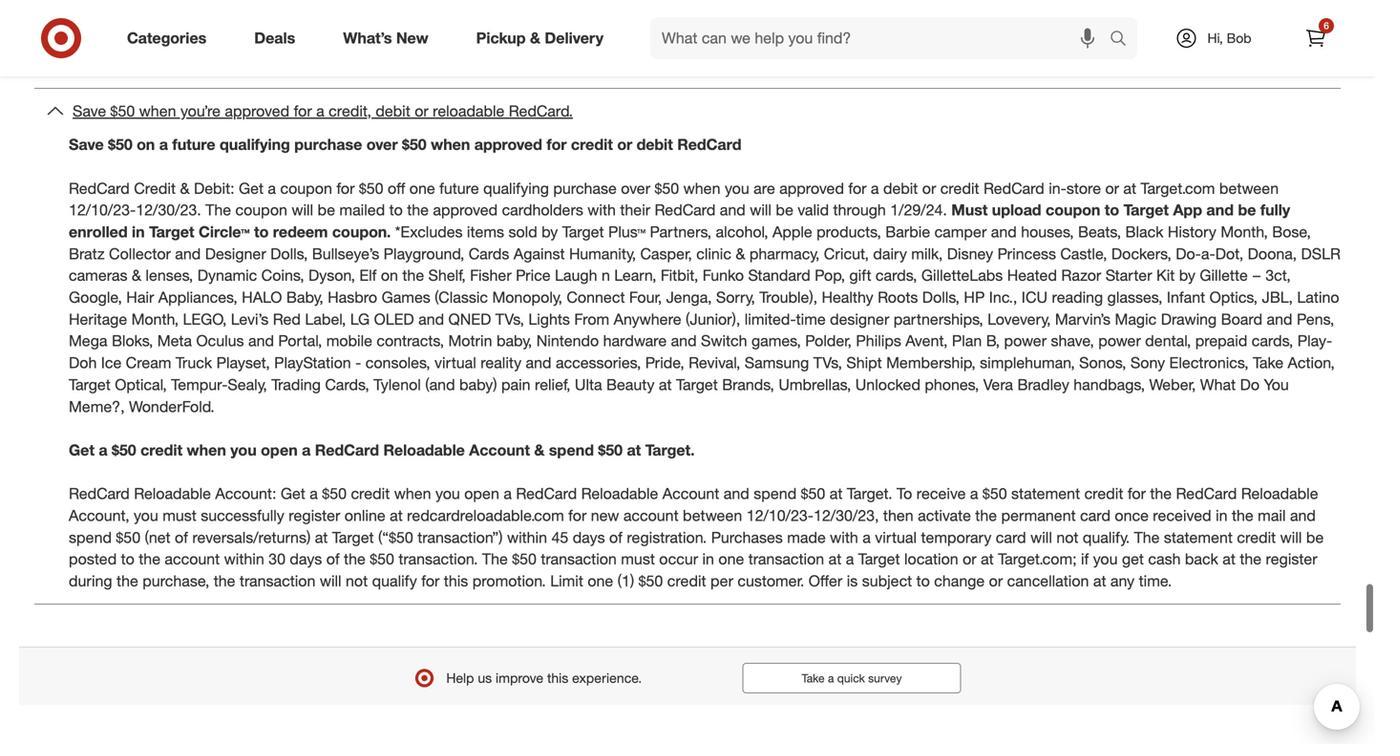 Task type: locate. For each thing, give the bounding box(es) containing it.
1 vertical spatial is
[[575, 56, 586, 75]]

power down magic
[[1099, 332, 1142, 350]]

partners,
[[650, 223, 712, 241]]

1 horizontal spatial rules
[[1006, 34, 1040, 53]]

simplehuman,
[[980, 354, 1076, 372]]

debit down save $50 when you're approved for a credit, debit or reloadable redcard. dropdown button
[[637, 135, 673, 154]]

n
[[602, 266, 610, 285]]

marvin's
[[1056, 310, 1111, 329]]

posted
[[69, 550, 117, 569]]

1 horizontal spatial take
[[1254, 354, 1284, 372]]

1 vertical spatial on
[[381, 266, 398, 285]]

tvs, down polder,
[[814, 354, 843, 372]]

time. down bob
[[1238, 56, 1271, 75]]

1 horizontal spatial the
[[482, 550, 508, 569]]

or up save $50 on a future qualifying purchase over $50 when approved for credit or debit redcard
[[415, 102, 429, 120]]

transaction")
[[418, 528, 503, 547]]

1 horizontal spatial between
[[1220, 179, 1279, 198]]

statement up "permanent"
[[1012, 485, 1081, 503]]

1 rules from the left
[[298, 34, 332, 53]]

2 vertical spatial is
[[847, 572, 858, 591]]

target
[[663, 56, 705, 75], [1124, 201, 1169, 219], [149, 223, 194, 241], [563, 223, 604, 241], [69, 375, 111, 394], [676, 375, 718, 394], [332, 528, 374, 547], [859, 550, 901, 569]]

0 horizontal spatial with
[[588, 201, 616, 219]]

designer
[[205, 244, 266, 263]]

over up their
[[621, 179, 651, 198]]

and up alcohol,
[[720, 201, 746, 219]]

(1)
[[618, 572, 635, 591]]

inc.,
[[990, 288, 1018, 307]]

save for save $50 on a future qualifying purchase over $50 when approved for credit or debit redcard
[[69, 135, 104, 154]]

2 horizontal spatial one
[[719, 550, 745, 569]]

hi, bob
[[1208, 30, 1252, 46]]

upload
[[992, 201, 1042, 219]]

qualifying up cardholders on the top of page
[[484, 179, 549, 198]]

debit up save $50 on a future qualifying purchase over $50 when approved for credit or debit redcard
[[376, 102, 411, 120]]

what's new link
[[327, 17, 453, 59]]

0 horizontal spatial between
[[683, 506, 743, 525]]

0 vertical spatial this
[[444, 572, 468, 591]]

0 vertical spatial the
[[206, 201, 231, 219]]

in right the received
[[1216, 506, 1228, 525]]

1 horizontal spatial future
[[440, 179, 479, 198]]

0 horizontal spatial in
[[132, 223, 145, 241]]

is left found at left top
[[336, 34, 347, 53]]

at down pride,
[[659, 375, 672, 394]]

0 horizontal spatial dolls,
[[271, 244, 308, 263]]

standard
[[749, 266, 811, 285]]

qualifying
[[220, 135, 290, 154], [484, 179, 549, 198]]

razor
[[1062, 266, 1102, 285]]

in up per
[[703, 550, 715, 569]]

target up humanity,
[[563, 223, 604, 241]]

1 horizontal spatial target.
[[847, 485, 893, 503]]

account
[[469, 441, 530, 460], [663, 485, 720, 503]]

and inside must upload coupon to target app and be fully enrolled in target circle™ to redeem coupon.
[[1207, 201, 1234, 219]]

2 reward from the left
[[894, 34, 940, 53]]

take inside button
[[802, 671, 825, 686]]

1 horizontal spatial qualifying
[[484, 179, 549, 198]]

will inside if any part of the reward program rules is found to be void or unenforceable under applicable law, all other parts of these reward program rules will still apply. we may delay or waive enforcing any of our rights or remedies without losing them. this program is offered by target corporation, and we can discontinue or alter the terms of the program at any time.
[[1044, 34, 1066, 53]]

the up the *excludes
[[407, 201, 429, 219]]

in inside must upload coupon to target app and be fully enrolled in target circle™ to redeem coupon.
[[132, 223, 145, 241]]

over inside redcard credit & debit: get a coupon for $50 off one future qualifying purchase over $50 when you are approved for a debit or credit redcard in-store or at target.com between 12/10/23-12/30/23. the coupon will be mailed to the approved cardholders with their redcard and will be valid through 1/29/24.
[[621, 179, 651, 198]]

dockers,
[[1112, 244, 1172, 263]]

2 horizontal spatial the
[[1135, 528, 1160, 547]]

1 horizontal spatial over
[[621, 179, 651, 198]]

lights
[[529, 310, 570, 329]]

0 horizontal spatial over
[[367, 135, 398, 154]]

delivery
[[545, 29, 604, 47]]

with
[[588, 201, 616, 219], [830, 528, 859, 547]]

0 horizontal spatial time.
[[1139, 572, 1173, 591]]

if
[[69, 34, 77, 53]]

1 vertical spatial virtual
[[875, 528, 917, 547]]

to up losing
[[395, 34, 408, 53]]

credit down redcard.
[[571, 135, 613, 154]]

0 horizontal spatial register
[[289, 506, 340, 525]]

halo
[[242, 288, 282, 307]]

6
[[1324, 20, 1330, 32]]

with inside redcard credit & debit: get a coupon for $50 off one future qualifying purchase over $50 when you are approved for a debit or credit redcard in-store or at target.com between 12/10/23-12/30/23. the coupon will be mailed to the approved cardholders with their redcard and will be valid through 1/29/24.
[[588, 201, 616, 219]]

(net
[[145, 528, 171, 547]]

1 horizontal spatial with
[[830, 528, 859, 547]]

from
[[575, 310, 610, 329]]

–
[[1253, 266, 1262, 285]]

1 horizontal spatial days
[[573, 528, 605, 547]]

1 horizontal spatial on
[[381, 266, 398, 285]]

1 vertical spatial open
[[465, 485, 500, 503]]

qualify.
[[1083, 528, 1130, 547]]

open up account:
[[261, 441, 298, 460]]

virtual down then
[[875, 528, 917, 547]]

at up offer
[[829, 550, 842, 569]]

1 horizontal spatial get
[[239, 179, 264, 198]]

1 vertical spatial one
[[719, 550, 745, 569]]

the down 'mail'
[[1240, 550, 1262, 569]]

0 vertical spatial open
[[261, 441, 298, 460]]

0 horizontal spatial one
[[410, 179, 435, 198]]

2 horizontal spatial transaction
[[749, 550, 825, 569]]

future down you're
[[172, 135, 216, 154]]

and up contracts,
[[419, 310, 444, 329]]

open inside redcard reloadable account: get a $50 credit when you open a redcard reloadable account and spend $50 at target. to receive a $50 statement credit for the redcard reloadable account, you must successfully register online at redcardreloadable.com for new account between 12/10/23-12/30/23, then activate the permanent card once received in the mail and spend $50 (net of reversals/returns) at target ("$50 transaction") within 45 days of registration. purchases made with a virtual temporary card will not qualify. the statement credit will be posted to the account within 30 days of the $50 transaction. the $50 transaction must occur in one transaction at a target location or at target.com; if you get cash back at the register during the purchase, the transaction will not qualify for this promotion. limit one (1) $50 credit per customer. offer is subject to change or cancellation at any time.
[[465, 485, 500, 503]]

for
[[294, 102, 312, 120], [547, 135, 567, 154], [337, 179, 355, 198], [849, 179, 867, 198], [1128, 485, 1146, 503], [569, 506, 587, 525], [422, 572, 440, 591]]

or right change
[[989, 572, 1003, 591]]

within down reversals/returns)
[[224, 550, 264, 569]]

1 vertical spatial over
[[621, 179, 651, 198]]

0 horizontal spatial is
[[336, 34, 347, 53]]

account up redcardreloadable.com
[[469, 441, 530, 460]]

0 horizontal spatial not
[[346, 572, 368, 591]]

optics,
[[1210, 288, 1258, 307]]

2 vertical spatial one
[[588, 572, 614, 591]]

not
[[1057, 528, 1079, 547], [346, 572, 368, 591]]

redcard up account,
[[69, 485, 130, 503]]

card up target.com;
[[996, 528, 1027, 547]]

get down meme?,
[[69, 441, 95, 460]]

or right store
[[1106, 179, 1120, 198]]

mega
[[69, 332, 108, 350]]

get
[[239, 179, 264, 198], [69, 441, 95, 460], [281, 485, 306, 503]]

when inside dropdown button
[[139, 102, 176, 120]]

0 horizontal spatial month,
[[131, 310, 179, 329]]

register down 'mail'
[[1266, 550, 1318, 569]]

successfully
[[201, 506, 285, 525]]

future up items
[[440, 179, 479, 198]]

0 vertical spatial target.
[[646, 441, 695, 460]]

not down "permanent"
[[1057, 528, 1079, 547]]

this right improve
[[547, 670, 569, 687]]

target down online
[[332, 528, 374, 547]]

the up temporary
[[976, 506, 998, 525]]

at
[[1192, 56, 1205, 75], [1124, 179, 1137, 198], [659, 375, 672, 394], [627, 441, 641, 460], [830, 485, 843, 503], [390, 506, 403, 525], [315, 528, 328, 547], [829, 550, 842, 569], [981, 550, 994, 569], [1223, 550, 1236, 569], [1094, 572, 1107, 591]]

2 vertical spatial spend
[[69, 528, 112, 547]]

or
[[467, 34, 481, 53], [1240, 34, 1254, 53], [252, 56, 266, 75], [965, 56, 979, 75], [415, 102, 429, 120], [618, 135, 633, 154], [923, 179, 937, 198], [1106, 179, 1120, 198], [963, 550, 977, 569], [989, 572, 1003, 591]]

one right off
[[410, 179, 435, 198]]

rules up alter
[[1006, 34, 1040, 53]]

other
[[754, 34, 790, 53]]

1 vertical spatial time.
[[1139, 572, 1173, 591]]

hardware
[[604, 332, 667, 350]]

& up 12/30/23.
[[180, 179, 190, 198]]

with inside redcard reloadable account: get a $50 credit when you open a redcard reloadable account and spend $50 at target. to receive a $50 statement credit for the redcard reloadable account, you must successfully register online at redcardreloadable.com for new account between 12/10/23-12/30/23, then activate the permanent card once received in the mail and spend $50 (net of reversals/returns) at target ("$50 transaction") within 45 days of registration. purchases made with a virtual temporary card will not qualify. the statement credit will be posted to the account within 30 days of the $50 transaction. the $50 transaction must occur in one transaction at a target location or at target.com; if you get cash back at the register during the purchase, the transaction will not qualify for this promotion. limit one (1) $50 credit per customer. offer is subject to change or cancellation at any time.
[[830, 528, 859, 547]]

at down may
[[1192, 56, 1205, 75]]

0 vertical spatial spend
[[549, 441, 594, 460]]

princess
[[998, 244, 1057, 263]]

1 horizontal spatial virtual
[[875, 528, 917, 547]]

credit down the wonderfold.
[[141, 441, 183, 460]]

between up purchases
[[683, 506, 743, 525]]

("$50
[[378, 528, 414, 547]]

transaction up customer.
[[749, 550, 825, 569]]

at inside redcard credit & debit: get a coupon for $50 off one future qualifying purchase over $50 when you are approved for a debit or credit redcard in-store or at target.com between 12/10/23-12/30/23. the coupon will be mailed to the approved cardholders with their redcard and will be valid through 1/29/24.
[[1124, 179, 1137, 198]]

0 horizontal spatial on
[[137, 135, 155, 154]]

future
[[172, 135, 216, 154], [440, 179, 479, 198]]

30
[[269, 550, 286, 569]]

at inside *excludes items sold by target plus™ partners, alcohol, apple products, barbie camper and houses, beats, black history month, bose, bratz collector and designer dolls, bullseye's playground, cards against humanity, casper, clinic & pharmacy, cricut, dairy milk, disney princess castle, dockers, do-a-dot, doona, dslr cameras & lenses, dynamic coins, dyson, elf on the shelf, fisher price laugh n learn, fitbit, funko standard pop, gift cards, gillettelabs heated razor starter kit by gillette – 3ct, google, hair appliances, halo baby, hasbro games (classic monopoly, connect four, jenga, sorry, trouble), healthy roots dolls, hp inc., icu reading glasses, infant optics, jbl, latino heritage month, lego, levi's red label, lg oled and qned tvs, lights from anywhere (junior), limited-time designer partnerships, lovevery, marvin's magic drawing board and pens, mega bloks, meta oculus and portal, mobile contracts, motrin baby, nintendo hardware and switch games, polder, philips avent, plan b, power shave, power dental, prepaid cards, play- doh ice cream truck playset, playstation - consoles, virtual reality and accessories, pride, revival, samsung tvs, shipt membership, simplehuman, sonos, sony electronics, take action, target optical, tempur-sealy, trading cards, tylenol (and baby) pain relief, ulta beauty at target brands, umbrellas, unlocked phones, vera bradley handbags, weber, what do you meme?, wonderfold.
[[659, 375, 672, 394]]

the left 'mail'
[[1233, 506, 1254, 525]]

the
[[160, 34, 181, 53], [1018, 56, 1039, 75], [1105, 56, 1126, 75], [407, 201, 429, 219], [403, 266, 424, 285], [1151, 485, 1172, 503], [976, 506, 998, 525], [1233, 506, 1254, 525], [139, 550, 161, 569], [344, 550, 366, 569], [1240, 550, 1262, 569], [117, 572, 138, 591], [214, 572, 235, 591]]

to
[[897, 485, 913, 503]]

lovevery,
[[988, 310, 1051, 329]]

spend up posted
[[69, 528, 112, 547]]

is inside redcard reloadable account: get a $50 credit when you open a redcard reloadable account and spend $50 at target. to receive a $50 statement credit for the redcard reloadable account, you must successfully register online at redcardreloadable.com for new account between 12/10/23-12/30/23, then activate the permanent card once received in the mail and spend $50 (net of reversals/returns) at target ("$50 transaction") within 45 days of registration. purchases made with a virtual temporary card will not qualify. the statement credit will be posted to the account within 30 days of the $50 transaction. the $50 transaction must occur in one transaction at a target location or at target.com; if you get cash back at the register during the purchase, the transaction will not qualify for this promotion. limit one (1) $50 credit per customer. offer is subject to change or cancellation at any time.
[[847, 572, 858, 591]]

1 horizontal spatial 12/10/23-
[[747, 506, 814, 525]]

rules
[[298, 34, 332, 53], [1006, 34, 1040, 53]]

take up you
[[1254, 354, 1284, 372]]

take left quick
[[802, 671, 825, 686]]

& right pickup
[[530, 29, 541, 47]]

hasbro
[[328, 288, 378, 307]]

you
[[725, 179, 750, 198], [231, 441, 257, 460], [436, 485, 460, 503], [134, 506, 158, 525], [1094, 550, 1118, 569]]

1 horizontal spatial within
[[507, 528, 547, 547]]

0 horizontal spatial qualifying
[[220, 135, 290, 154]]

you left are
[[725, 179, 750, 198]]

0 vertical spatial cards,
[[876, 266, 918, 285]]

1 horizontal spatial power
[[1099, 332, 1142, 350]]

sold
[[509, 223, 538, 241]]

1 horizontal spatial this
[[547, 670, 569, 687]]

2 horizontal spatial by
[[1180, 266, 1196, 285]]

must up (net
[[163, 506, 197, 525]]

nintendo
[[537, 332, 599, 350]]

0 vertical spatial must
[[163, 506, 197, 525]]

reversals/returns)
[[192, 528, 311, 547]]

must
[[163, 506, 197, 525], [621, 550, 655, 569]]

survey
[[869, 671, 902, 686]]

to down off
[[389, 201, 403, 219]]

1 horizontal spatial debit
[[637, 135, 673, 154]]

0 horizontal spatial this
[[444, 572, 468, 591]]

or left alter
[[965, 56, 979, 75]]

0 horizontal spatial account
[[165, 550, 220, 569]]

between inside redcard credit & debit: get a coupon for $50 off one future qualifying purchase over $50 when you are approved for a debit or credit redcard in-store or at target.com between 12/10/23-12/30/23. the coupon will be mailed to the approved cardholders with their redcard and will be valid through 1/29/24.
[[1220, 179, 1279, 198]]

0 vertical spatial future
[[172, 135, 216, 154]]

1 horizontal spatial reward
[[894, 34, 940, 53]]

0 horizontal spatial account
[[469, 441, 530, 460]]

0 vertical spatial statement
[[1012, 485, 1081, 503]]

accessories,
[[556, 354, 641, 372]]

the right alter
[[1018, 56, 1039, 75]]

be inside if any part of the reward program rules is found to be void or unenforceable under applicable law, all other parts of these reward program rules will still apply. we may delay or waive enforcing any of our rights or remedies without losing them. this program is offered by target corporation, and we can discontinue or alter the terms of the program at any time.
[[412, 34, 430, 53]]

2 vertical spatial get
[[281, 485, 306, 503]]

cream
[[126, 354, 171, 372]]

between
[[1220, 179, 1279, 198], [683, 506, 743, 525]]

1 vertical spatial not
[[346, 572, 368, 591]]

with down 12/30/23,
[[830, 528, 859, 547]]

lg
[[350, 310, 370, 329]]

and right app
[[1207, 201, 1234, 219]]

1 vertical spatial dolls,
[[923, 288, 960, 307]]

must
[[952, 201, 988, 219]]

and inside redcard credit & debit: get a coupon for $50 off one future qualifying purchase over $50 when you are approved for a debit or credit redcard in-store or at target.com between 12/10/23-12/30/23. the coupon will be mailed to the approved cardholders with their redcard and will be valid through 1/29/24.
[[720, 201, 746, 219]]

redcard down save $50 when you're approved for a credit, debit or reloadable redcard. dropdown button
[[678, 135, 742, 154]]

1 vertical spatial must
[[621, 550, 655, 569]]

0 horizontal spatial target.
[[646, 441, 695, 460]]

0 horizontal spatial spend
[[69, 528, 112, 547]]

on up credit
[[137, 135, 155, 154]]

1 horizontal spatial dolls,
[[923, 288, 960, 307]]

save inside dropdown button
[[73, 102, 106, 120]]

when inside redcard reloadable account: get a $50 credit when you open a redcard reloadable account and spend $50 at target. to receive a $50 statement credit for the redcard reloadable account, you must successfully register online at redcardreloadable.com for new account between 12/10/23-12/30/23, then activate the permanent card once received in the mail and spend $50 (net of reversals/returns) at target ("$50 transaction") within 45 days of registration. purchases made with a virtual temporary card will not qualify. the statement credit will be posted to the account within 30 days of the $50 transaction. the $50 transaction must occur in one transaction at a target location or at target.com; if you get cash back at the register during the purchase, the transaction will not qualify for this promotion. limit one (1) $50 credit per customer. offer is subject to change or cancellation at any time.
[[394, 485, 431, 503]]

reloadable
[[433, 102, 505, 120]]

1 horizontal spatial account
[[663, 485, 720, 503]]

1 vertical spatial register
[[1266, 550, 1318, 569]]

$50
[[110, 102, 135, 120], [108, 135, 133, 154], [402, 135, 427, 154], [359, 179, 384, 198], [655, 179, 680, 198], [112, 441, 136, 460], [599, 441, 623, 460], [322, 485, 347, 503], [801, 485, 826, 503], [983, 485, 1008, 503], [116, 528, 141, 547], [370, 550, 395, 569], [512, 550, 537, 569], [639, 572, 663, 591]]

2 vertical spatial by
[[1180, 266, 1196, 285]]

get right the debit:
[[239, 179, 264, 198]]

0 vertical spatial tvs,
[[496, 310, 524, 329]]

you inside redcard credit & debit: get a coupon for $50 off one future qualifying purchase over $50 when you are approved for a debit or credit redcard in-store or at target.com between 12/10/23-12/30/23. the coupon will be mailed to the approved cardholders with their redcard and will be valid through 1/29/24.
[[725, 179, 750, 198]]

icu
[[1022, 288, 1048, 307]]

0 horizontal spatial power
[[1005, 332, 1047, 350]]

is
[[336, 34, 347, 53], [575, 56, 586, 75], [847, 572, 858, 591]]

when up ("$50
[[394, 485, 431, 503]]

0 vertical spatial days
[[573, 528, 605, 547]]

$50 inside save $50 when you're approved for a credit, debit or reloadable redcard. dropdown button
[[110, 102, 135, 120]]

not left qualify
[[346, 572, 368, 591]]

1 horizontal spatial month,
[[1221, 223, 1269, 241]]

qualifying inside redcard credit & debit: get a coupon for $50 off one future qualifying purchase over $50 when you are approved for a debit or credit redcard in-store or at target.com between 12/10/23-12/30/23. the coupon will be mailed to the approved cardholders with their redcard and will be valid through 1/29/24.
[[484, 179, 549, 198]]

0 vertical spatial time.
[[1238, 56, 1271, 75]]

1 horizontal spatial purchase
[[554, 179, 617, 198]]

elf
[[360, 266, 377, 285]]

1 power from the left
[[1005, 332, 1047, 350]]

we
[[1140, 34, 1162, 53]]

1 vertical spatial tvs,
[[814, 354, 843, 372]]

0 vertical spatial 12/10/23-
[[69, 201, 136, 219]]

humanity,
[[569, 244, 636, 263]]

future inside redcard credit & debit: get a coupon for $50 off one future qualifying purchase over $50 when you are approved for a debit or credit redcard in-store or at target.com between 12/10/23-12/30/23. the coupon will be mailed to the approved cardholders with their redcard and will be valid through 1/29/24.
[[440, 179, 479, 198]]

must up (1) at the bottom left of the page
[[621, 550, 655, 569]]

register left online
[[289, 506, 340, 525]]

by inside if any part of the reward program rules is found to be void or unenforceable under applicable law, all other parts of these reward program rules will still apply. we may delay or waive enforcing any of our rights or remedies without losing them. this program is offered by target corporation, and we can discontinue or alter the terms of the program at any time.
[[643, 56, 659, 75]]

0 vertical spatial save
[[73, 102, 106, 120]]

four,
[[630, 288, 662, 307]]

will left qualify
[[320, 572, 342, 591]]

card
[[1081, 506, 1111, 525], [996, 528, 1027, 547]]

1 horizontal spatial by
[[643, 56, 659, 75]]

fisher
[[470, 266, 512, 285]]

1 vertical spatial 12/10/23-
[[747, 506, 814, 525]]

0 horizontal spatial reward
[[186, 34, 232, 53]]

redcard
[[678, 135, 742, 154], [69, 179, 130, 198], [984, 179, 1045, 198], [655, 201, 716, 219], [315, 441, 379, 460], [69, 485, 130, 503], [516, 485, 577, 503], [1177, 485, 1238, 503]]

polder,
[[806, 332, 852, 350]]

when
[[139, 102, 176, 120], [431, 135, 470, 154], [684, 179, 721, 198], [187, 441, 226, 460], [394, 485, 431, 503]]

& down the collector
[[132, 266, 141, 285]]

tvs,
[[496, 310, 524, 329], [814, 354, 843, 372]]

& inside redcard credit & debit: get a coupon for $50 off one future qualifying purchase over $50 when you are approved for a debit or credit redcard in-store or at target.com between 12/10/23-12/30/23. the coupon will be mailed to the approved cardholders with their redcard and will be valid through 1/29/24.
[[180, 179, 190, 198]]

prepaid
[[1196, 332, 1248, 350]]

save
[[73, 102, 106, 120], [69, 135, 104, 154]]

approved inside dropdown button
[[225, 102, 290, 120]]

is down delivery
[[575, 56, 586, 75]]

the up games
[[403, 266, 424, 285]]

0 vertical spatial dolls,
[[271, 244, 308, 263]]

3ct,
[[1266, 266, 1292, 285]]

0 vertical spatial virtual
[[435, 354, 477, 372]]

if
[[1082, 550, 1089, 569]]

search
[[1102, 31, 1148, 49]]

12/10/23- inside redcard reloadable account: get a $50 credit when you open a redcard reloadable account and spend $50 at target. to receive a $50 statement credit for the redcard reloadable account, you must successfully register online at redcardreloadable.com for new account between 12/10/23-12/30/23, then activate the permanent card once received in the mail and spend $50 (net of reversals/returns) at target ("$50 transaction") within 45 days of registration. purchases made with a virtual temporary card will not qualify. the statement credit will be posted to the account within 30 days of the $50 transaction. the $50 transaction must occur in one transaction at a target location or at target.com; if you get cash back at the register during the purchase, the transaction will not qualify for this promotion. limit one (1) $50 credit per customer. offer is subject to change or cancellation at any time.
[[747, 506, 814, 525]]

valid
[[798, 201, 829, 219]]

this inside redcard reloadable account: get a $50 credit when you open a redcard reloadable account and spend $50 at target. to receive a $50 statement credit for the redcard reloadable account, you must successfully register online at redcardreloadable.com for new account between 12/10/23-12/30/23, then activate the permanent card once received in the mail and spend $50 (net of reversals/returns) at target ("$50 transaction") within 45 days of registration. purchases made with a virtual temporary card will not qualify. the statement credit will be posted to the account within 30 days of the $50 transaction. the $50 transaction must occur in one transaction at a target location or at target.com; if you get cash back at the register during the purchase, the transaction will not qualify for this promotion. limit one (1) $50 credit per customer. offer is subject to change or cancellation at any time.
[[444, 572, 468, 591]]

without
[[338, 56, 389, 75]]

be
[[412, 34, 430, 53], [318, 201, 335, 219], [776, 201, 794, 219], [1239, 201, 1257, 219], [1307, 528, 1325, 547]]

approved down 'rights'
[[225, 102, 290, 120]]

month, down "hair"
[[131, 310, 179, 329]]

through
[[834, 201, 886, 219]]

within left 45
[[507, 528, 547, 547]]

0 horizontal spatial rules
[[298, 34, 332, 53]]

baby,
[[287, 288, 324, 307]]

improve
[[496, 670, 544, 687]]

0 vertical spatial purchase
[[295, 135, 362, 154]]

2 horizontal spatial is
[[847, 572, 858, 591]]

0 vertical spatial account
[[624, 506, 679, 525]]

when inside redcard credit & debit: get a coupon for $50 off one future qualifying purchase over $50 when you are approved for a debit or credit redcard in-store or at target.com between 12/10/23-12/30/23. the coupon will be mailed to the approved cardholders with their redcard and will be valid through 1/29/24.
[[684, 179, 721, 198]]

the inside redcard credit & debit: get a coupon for $50 off one future qualifying purchase over $50 when you are approved for a debit or credit redcard in-store or at target.com between 12/10/23-12/30/23. the coupon will be mailed to the approved cardholders with their redcard and will be valid through 1/29/24.
[[206, 201, 231, 219]]

for down transaction.
[[422, 572, 440, 591]]

cards, up roots
[[876, 266, 918, 285]]

on inside *excludes items sold by target plus™ partners, alcohol, apple products, barbie camper and houses, beats, black history month, bose, bratz collector and designer dolls, bullseye's playground, cards against humanity, casper, clinic & pharmacy, cricut, dairy milk, disney princess castle, dockers, do-a-dot, doona, dslr cameras & lenses, dynamic coins, dyson, elf on the shelf, fisher price laugh n learn, fitbit, funko standard pop, gift cards, gillettelabs heated razor starter kit by gillette – 3ct, google, hair appliances, halo baby, hasbro games (classic monopoly, connect four, jenga, sorry, trouble), healthy roots dolls, hp inc., icu reading glasses, infant optics, jbl, latino heritage month, lego, levi's red label, lg oled and qned tvs, lights from anywhere (junior), limited-time designer partnerships, lovevery, marvin's magic drawing board and pens, mega bloks, meta oculus and portal, mobile contracts, motrin baby, nintendo hardware and switch games, polder, philips avent, plan b, power shave, power dental, prepaid cards, play- doh ice cream truck playset, playstation - consoles, virtual reality and accessories, pride, revival, samsung tvs, shipt membership, simplehuman, sonos, sony electronics, take action, target optical, tempur-sealy, trading cards, tylenol (and baby) pain relief, ulta beauty at target brands, umbrellas, unlocked phones, vera bradley handbags, weber, what do you meme?, wonderfold.
[[381, 266, 398, 285]]

1 vertical spatial spend
[[754, 485, 797, 503]]

virtual down motrin
[[435, 354, 477, 372]]

over
[[367, 135, 398, 154], [621, 179, 651, 198]]

credit up once
[[1085, 485, 1124, 503]]

roots
[[878, 288, 919, 307]]

get a $50 credit when you open a redcard reloadable account & spend $50 at target.
[[69, 441, 695, 460]]

infant
[[1167, 288, 1206, 307]]

1 vertical spatial card
[[996, 528, 1027, 547]]

the inside *excludes items sold by target plus™ partners, alcohol, apple products, barbie camper and houses, beats, black history month, bose, bratz collector and designer dolls, bullseye's playground, cards against humanity, casper, clinic & pharmacy, cricut, dairy milk, disney princess castle, dockers, do-a-dot, doona, dslr cameras & lenses, dynamic coins, dyson, elf on the shelf, fisher price laugh n learn, fitbit, funko standard pop, gift cards, gillettelabs heated razor starter kit by gillette – 3ct, google, hair appliances, halo baby, hasbro games (classic monopoly, connect four, jenga, sorry, trouble), healthy roots dolls, hp inc., icu reading glasses, infant optics, jbl, latino heritage month, lego, levi's red label, lg oled and qned tvs, lights from anywhere (junior), limited-time designer partnerships, lovevery, marvin's magic drawing board and pens, mega bloks, meta oculus and portal, mobile contracts, motrin baby, nintendo hardware and switch games, polder, philips avent, plan b, power shave, power dental, prepaid cards, play- doh ice cream truck playset, playstation - consoles, virtual reality and accessories, pride, revival, samsung tvs, shipt membership, simplehuman, sonos, sony electronics, take action, target optical, tempur-sealy, trading cards, tylenol (and baby) pain relief, ulta beauty at target brands, umbrellas, unlocked phones, vera bradley handbags, weber, what do you meme?, wonderfold.
[[403, 266, 424, 285]]

one inside redcard credit & debit: get a coupon for $50 off one future qualifying purchase over $50 when you are approved for a debit or credit redcard in-store or at target.com between 12/10/23-12/30/23. the coupon will be mailed to the approved cardholders with their redcard and will be valid through 1/29/24.
[[410, 179, 435, 198]]

latino
[[1298, 288, 1340, 307]]

redcard down cards,
[[315, 441, 379, 460]]

starter
[[1106, 266, 1153, 285]]

promotion.
[[473, 572, 546, 591]]

1 vertical spatial future
[[440, 179, 479, 198]]

in
[[132, 223, 145, 241], [1216, 506, 1228, 525], [703, 550, 715, 569]]

the right part
[[160, 34, 181, 53]]

to inside if any part of the reward program rules is found to be void or unenforceable under applicable law, all other parts of these reward program rules will still apply. we may delay or waive enforcing any of our rights or remedies without losing them. this program is offered by target corporation, and we can discontinue or alter the terms of the program at any time.
[[395, 34, 408, 53]]

2 power from the left
[[1099, 332, 1142, 350]]



Task type: vqa. For each thing, say whether or not it's contained in the screenshot.
gameplay out of 5
no



Task type: describe. For each thing, give the bounding box(es) containing it.
to down location
[[917, 572, 930, 591]]

redcard up upload
[[984, 179, 1045, 198]]

online
[[345, 506, 386, 525]]

you up account:
[[231, 441, 257, 460]]

between inside redcard reloadable account: get a $50 credit when you open a redcard reloadable account and spend $50 at target. to receive a $50 statement credit for the redcard reloadable account, you must successfully register online at redcardreloadable.com for new account between 12/10/23-12/30/23, then activate the permanent card once received in the mail and spend $50 (net of reversals/returns) at target ("$50 transaction") within 45 days of registration. purchases made with a virtual temporary card will not qualify. the statement credit will be posted to the account within 30 days of the $50 transaction. the $50 transaction must occur in one transaction at a target location or at target.com; if you get cash back at the register during the purchase, the transaction will not qualify for this promotion. limit one (1) $50 credit per customer. offer is subject to change or cancellation at any time.
[[683, 506, 743, 525]]

take inside *excludes items sold by target plus™ partners, alcohol, apple products, barbie camper and houses, beats, black history month, bose, bratz collector and designer dolls, bullseye's playground, cards against humanity, casper, clinic & pharmacy, cricut, dairy milk, disney princess castle, dockers, do-a-dot, doona, dslr cameras & lenses, dynamic coins, dyson, elf on the shelf, fisher price laugh n learn, fitbit, funko standard pop, gift cards, gillettelabs heated razor starter kit by gillette – 3ct, google, hair appliances, halo baby, hasbro games (classic monopoly, connect four, jenga, sorry, trouble), healthy roots dolls, hp inc., icu reading glasses, infant optics, jbl, latino heritage month, lego, levi's red label, lg oled and qned tvs, lights from anywhere (junior), limited-time designer partnerships, lovevery, marvin's magic drawing board and pens, mega bloks, meta oculus and portal, mobile contracts, motrin baby, nintendo hardware and switch games, polder, philips avent, plan b, power shave, power dental, prepaid cards, play- doh ice cream truck playset, playstation - consoles, virtual reality and accessories, pride, revival, samsung tvs, shipt membership, simplehuman, sonos, sony electronics, take action, target optical, tempur-sealy, trading cards, tylenol (and baby) pain relief, ulta beauty at target brands, umbrellas, unlocked phones, vera bradley handbags, weber, what do you meme?, wonderfold.
[[1254, 354, 1284, 372]]

learn,
[[615, 266, 657, 285]]

credit down occur
[[668, 572, 707, 591]]

against
[[514, 244, 565, 263]]

0 vertical spatial card
[[1081, 506, 1111, 525]]

redcard up 45
[[516, 485, 577, 503]]

appliances,
[[158, 288, 238, 307]]

law,
[[706, 34, 731, 53]]

help us improve this experience.
[[447, 670, 642, 687]]

redcard.
[[509, 102, 573, 120]]

or right void
[[467, 34, 481, 53]]

when down the wonderfold.
[[187, 441, 226, 460]]

0 vertical spatial register
[[289, 506, 340, 525]]

enrolled
[[69, 223, 128, 241]]

1 vertical spatial within
[[224, 550, 264, 569]]

occur
[[660, 550, 698, 569]]

for down redcard.
[[547, 135, 567, 154]]

at right reversals/returns)
[[315, 528, 328, 547]]

handbags,
[[1074, 375, 1146, 394]]

1 reward from the left
[[186, 34, 232, 53]]

virtual inside *excludes items sold by target plus™ partners, alcohol, apple products, barbie camper and houses, beats, black history month, bose, bratz collector and designer dolls, bullseye's playground, cards against humanity, casper, clinic & pharmacy, cricut, dairy milk, disney princess castle, dockers, do-a-dot, doona, dslr cameras & lenses, dynamic coins, dyson, elf on the shelf, fisher price laugh n learn, fitbit, funko standard pop, gift cards, gillettelabs heated razor starter kit by gillette – 3ct, google, hair appliances, halo baby, hasbro games (classic monopoly, connect four, jenga, sorry, trouble), healthy roots dolls, hp inc., icu reading glasses, infant optics, jbl, latino heritage month, lego, levi's red label, lg oled and qned tvs, lights from anywhere (junior), limited-time designer partnerships, lovevery, marvin's magic drawing board and pens, mega bloks, meta oculus and portal, mobile contracts, motrin baby, nintendo hardware and switch games, polder, philips avent, plan b, power shave, power dental, prepaid cards, play- doh ice cream truck playset, playstation - consoles, virtual reality and accessories, pride, revival, samsung tvs, shipt membership, simplehuman, sonos, sony electronics, take action, target optical, tempur-sealy, trading cards, tylenol (and baby) pain relief, ulta beauty at target brands, umbrellas, unlocked phones, vera bradley handbags, weber, what do you meme?, wonderfold.
[[435, 354, 477, 372]]

purchase,
[[143, 572, 210, 591]]

weber,
[[1150, 375, 1197, 394]]

1 horizontal spatial spend
[[549, 441, 594, 460]]

gillette
[[1200, 266, 1249, 285]]

credit inside redcard credit & debit: get a coupon for $50 off one future qualifying purchase over $50 when you are approved for a debit or credit redcard in-store or at target.com between 12/10/23-12/30/23. the coupon will be mailed to the approved cardholders with their redcard and will be valid through 1/29/24.
[[941, 179, 980, 198]]

we
[[829, 56, 848, 75]]

or right delay
[[1240, 34, 1254, 53]]

target down "doh"
[[69, 375, 111, 394]]

pens,
[[1297, 310, 1335, 329]]

can
[[853, 56, 878, 75]]

per
[[711, 572, 734, 591]]

save $50 when you're approved for a credit, debit or reloadable redcard. button
[[34, 89, 1341, 134]]

account inside redcard reloadable account: get a $50 credit when you open a redcard reloadable account and spend $50 at target. to receive a $50 statement credit for the redcard reloadable account, you must successfully register online at redcardreloadable.com for new account between 12/10/23-12/30/23, then activate the permanent card once received in the mail and spend $50 (net of reversals/returns) at target ("$50 transaction") within 45 days of registration. purchases made with a virtual temporary card will not qualify. the statement credit will be posted to the account within 30 days of the $50 transaction. the $50 transaction must occur in one transaction at a target location or at target.com; if you get cash back at the register during the purchase, the transaction will not qualify for this promotion. limit one (1) $50 credit per customer. offer is subject to change or cancellation at any time.
[[663, 485, 720, 503]]

program up alter
[[945, 34, 1002, 53]]

and down levi's
[[248, 332, 274, 350]]

doh
[[69, 354, 97, 372]]

0 horizontal spatial tvs,
[[496, 310, 524, 329]]

permanent
[[1002, 506, 1076, 525]]

at down beauty on the bottom left
[[627, 441, 641, 460]]

a inside dropdown button
[[316, 102, 325, 120]]

0 vertical spatial account
[[469, 441, 530, 460]]

0 horizontal spatial open
[[261, 441, 298, 460]]

and up lenses,
[[175, 244, 201, 263]]

1 horizontal spatial account
[[624, 506, 679, 525]]

0 vertical spatial on
[[137, 135, 155, 154]]

products,
[[817, 223, 882, 241]]

get inside redcard credit & debit: get a coupon for $50 off one future qualifying purchase over $50 when you are approved for a debit or credit redcard in-store or at target.com between 12/10/23-12/30/23. the coupon will be mailed to the approved cardholders with their redcard and will be valid through 1/29/24.
[[239, 179, 264, 198]]

for inside dropdown button
[[294, 102, 312, 120]]

& down alcohol,
[[736, 244, 746, 263]]

2 vertical spatial in
[[703, 550, 715, 569]]

1 vertical spatial the
[[1135, 528, 1160, 547]]

0 horizontal spatial statement
[[1012, 485, 1081, 503]]

program down we
[[1130, 56, 1188, 75]]

and down upload
[[992, 223, 1017, 241]]

tempur-
[[171, 375, 228, 394]]

and inside if any part of the reward program rules is found to be void or unenforceable under applicable law, all other parts of these reward program rules will still apply. we may delay or waive enforcing any of our rights or remedies without losing them. this program is offered by target corporation, and we can discontinue or alter the terms of the program at any time.
[[799, 56, 824, 75]]

redcard up enrolled
[[69, 179, 130, 198]]

categories link
[[111, 17, 230, 59]]

or up change
[[963, 550, 977, 569]]

pop,
[[815, 266, 846, 285]]

mail
[[1258, 506, 1287, 525]]

the down apply.
[[1105, 56, 1126, 75]]

for up mailed
[[337, 179, 355, 198]]

coupon up circle™
[[236, 201, 287, 219]]

0 vertical spatial not
[[1057, 528, 1079, 547]]

this
[[480, 56, 508, 75]]

of right (net
[[175, 528, 188, 547]]

new
[[591, 506, 619, 525]]

playstation
[[274, 354, 351, 372]]

you up (net
[[134, 506, 158, 525]]

approved up items
[[433, 201, 498, 219]]

2 horizontal spatial spend
[[754, 485, 797, 503]]

applicable
[[631, 34, 702, 53]]

at down qualify.
[[1094, 572, 1107, 591]]

program down unenforceable
[[513, 56, 570, 75]]

pain
[[502, 375, 531, 394]]

2 vertical spatial the
[[482, 550, 508, 569]]

do-
[[1176, 244, 1202, 263]]

or up 1/29/24.
[[923, 179, 937, 198]]

(classic
[[435, 288, 488, 307]]

vera
[[984, 375, 1014, 394]]

limited-
[[745, 310, 796, 329]]

debit inside redcard credit & debit: get a coupon for $50 off one future qualifying purchase over $50 when you are approved for a debit or credit redcard in-store or at target.com between 12/10/23-12/30/23. the coupon will be mailed to the approved cardholders with their redcard and will be valid through 1/29/24.
[[884, 179, 918, 198]]

save for save $50 when you're approved for a credit, debit or reloadable redcard.
[[73, 102, 106, 120]]

and right 'mail'
[[1291, 506, 1317, 525]]

be inside must upload coupon to target app and be fully enrolled in target circle™ to redeem coupon.
[[1239, 201, 1257, 219]]

be inside redcard reloadable account: get a $50 credit when you open a redcard reloadable account and spend $50 at target. to receive a $50 statement credit for the redcard reloadable account, you must successfully register online at redcardreloadable.com for new account between 12/10/23-12/30/23, then activate the permanent card once received in the mail and spend $50 (net of reversals/returns) at target ("$50 transaction") within 45 days of registration. purchases made with a virtual temporary card will not qualify. the statement credit will be posted to the account within 30 days of the $50 transaction. the $50 transaction must occur in one transaction at a target location or at target.com; if you get cash back at the register during the purchase, the transaction will not qualify for this promotion. limit one (1) $50 credit per customer. offer is subject to change or cancellation at any time.
[[1307, 528, 1325, 547]]

when down the reloadable on the left
[[431, 135, 470, 154]]

you right if
[[1094, 550, 1118, 569]]

45
[[552, 528, 569, 547]]

you're
[[181, 102, 221, 120]]

once
[[1115, 506, 1149, 525]]

delay
[[1199, 34, 1236, 53]]

a-
[[1202, 244, 1216, 263]]

unlocked
[[856, 375, 921, 394]]

and up pride,
[[671, 332, 697, 350]]

or right 'rights'
[[252, 56, 266, 75]]

are
[[754, 179, 776, 198]]

0 horizontal spatial purchase
[[295, 135, 362, 154]]

tylenol
[[374, 375, 421, 394]]

of down new
[[610, 528, 623, 547]]

the up the received
[[1151, 485, 1172, 503]]

games
[[382, 288, 431, 307]]

houses,
[[1022, 223, 1074, 241]]

us
[[478, 670, 492, 687]]

1 vertical spatial days
[[290, 550, 322, 569]]

cash
[[1149, 550, 1181, 569]]

the down (net
[[139, 550, 161, 569]]

jbl,
[[1263, 288, 1294, 307]]

0 horizontal spatial by
[[542, 223, 558, 241]]

any inside redcard reloadable account: get a $50 credit when you open a redcard reloadable account and spend $50 at target. to receive a $50 statement credit for the redcard reloadable account, you must successfully register online at redcardreloadable.com for new account between 12/10/23-12/30/23, then activate the permanent card once received in the mail and spend $50 (net of reversals/returns) at target ("$50 transaction") within 45 days of registration. purchases made with a virtual temporary card will not qualify. the statement credit will be posted to the account within 30 days of the $50 transaction. the $50 transaction must occur in one transaction at a target location or at target.com; if you get cash back at the register during the purchase, the transaction will not qualify for this promotion. limit one (1) $50 credit per customer. offer is subject to change or cancellation at any time.
[[1111, 572, 1135, 591]]

reloadable up 'mail'
[[1242, 485, 1319, 503]]

a inside button
[[828, 671, 835, 686]]

target up subject
[[859, 550, 901, 569]]

levi's
[[231, 310, 269, 329]]

1 horizontal spatial register
[[1266, 550, 1318, 569]]

will up redeem
[[292, 201, 313, 219]]

and up relief,
[[526, 354, 552, 372]]

1 horizontal spatial transaction
[[541, 550, 617, 569]]

0 vertical spatial is
[[336, 34, 347, 53]]

2 rules from the left
[[1006, 34, 1040, 53]]

kit
[[1157, 266, 1175, 285]]

at right back
[[1223, 550, 1236, 569]]

reloadable down (and
[[384, 441, 465, 460]]

you up redcardreloadable.com
[[436, 485, 460, 503]]

will down are
[[750, 201, 772, 219]]

healthy
[[822, 288, 874, 307]]

debit inside dropdown button
[[376, 102, 411, 120]]

and up purchases
[[724, 485, 750, 503]]

temporary
[[922, 528, 992, 547]]

samsung
[[745, 354, 810, 372]]

bloks,
[[112, 332, 153, 350]]

target.com;
[[999, 550, 1077, 569]]

1 vertical spatial debit
[[637, 135, 673, 154]]

reloadable up (net
[[134, 485, 211, 503]]

at up change
[[981, 550, 994, 569]]

target down 12/30/23.
[[149, 223, 194, 241]]

rights
[[210, 56, 248, 75]]

red
[[273, 310, 301, 329]]

12/10/23- inside redcard credit & debit: get a coupon for $50 off one future qualifying purchase over $50 when you are approved for a debit or credit redcard in-store or at target.com between 12/10/23-12/30/23. the coupon will be mailed to the approved cardholders with their redcard and will be valid through 1/29/24.
[[69, 201, 136, 219]]

dynamic
[[197, 266, 257, 285]]

to inside redcard credit & debit: get a coupon for $50 off one future qualifying purchase over $50 when you are approved for a debit or credit redcard in-store or at target.com between 12/10/23-12/30/23. the coupon will be mailed to the approved cardholders with their redcard and will be valid through 1/29/24.
[[389, 201, 403, 219]]

dyson,
[[309, 266, 355, 285]]

at up 12/30/23,
[[830, 485, 843, 503]]

1 vertical spatial account
[[165, 550, 220, 569]]

of right 30
[[327, 550, 340, 569]]

bradley
[[1018, 375, 1070, 394]]

debit:
[[194, 179, 235, 198]]

time. inside if any part of the reward program rules is found to be void or unenforceable under applicable law, all other parts of these reward program rules will still apply. we may delay or waive enforcing any of our rights or remedies without losing them. this program is offered by target corporation, and we can discontinue or alter the terms of the program at any time.
[[1238, 56, 1271, 75]]

purchase inside redcard credit & debit: get a coupon for $50 off one future qualifying purchase over $50 when you are approved for a debit or credit redcard in-store or at target.com between 12/10/23-12/30/23. the coupon will be mailed to the approved cardholders with their redcard and will be valid through 1/29/24.
[[554, 179, 617, 198]]

must upload coupon to target app and be fully enrolled in target circle™ to redeem coupon.
[[69, 201, 1291, 241]]

ice
[[101, 354, 122, 372]]

at inside if any part of the reward program rules is found to be void or unenforceable under applicable law, all other parts of these reward program rules will still apply. we may delay or waive enforcing any of our rights or remedies without losing them. this program is offered by target corporation, and we can discontinue or alter the terms of the program at any time.
[[1192, 56, 1205, 75]]

0 horizontal spatial card
[[996, 528, 1027, 547]]

sealy,
[[228, 375, 267, 394]]

receive
[[917, 485, 966, 503]]

target down revival,
[[676, 375, 718, 394]]

waive
[[1258, 34, 1297, 53]]

2 horizontal spatial in
[[1216, 506, 1228, 525]]

apply.
[[1097, 34, 1136, 53]]

location
[[905, 550, 959, 569]]

received
[[1154, 506, 1212, 525]]

program up 'rights'
[[236, 34, 294, 53]]

motrin
[[449, 332, 493, 350]]

bullseye's
[[312, 244, 380, 263]]

offered
[[590, 56, 638, 75]]

for up once
[[1128, 485, 1146, 503]]

account,
[[69, 506, 130, 525]]

qualify
[[372, 572, 417, 591]]

target. inside redcard reloadable account: get a $50 credit when you open a redcard reloadable account and spend $50 at target. to receive a $50 statement credit for the redcard reloadable account, you must successfully register online at redcardreloadable.com for new account between 12/10/23-12/30/23, then activate the permanent card once received in the mail and spend $50 (net of reversals/returns) at target ("$50 transaction") within 45 days of registration. purchases made with a virtual temporary card will not qualify. the statement credit will be posted to the account within 30 days of the $50 transaction. the $50 transaction must occur in one transaction at a target location or at target.com; if you get cash back at the register during the purchase, the transaction will not qualify for this promotion. limit one (1) $50 credit per customer. offer is subject to change or cancellation at any time.
[[847, 485, 893, 503]]

target inside if any part of the reward program rules is found to be void or unenforceable under applicable law, all other parts of these reward program rules will still apply. we may delay or waive enforcing any of our rights or remedies without losing them. this program is offered by target corporation, and we can discontinue or alter the terms of the program at any time.
[[663, 56, 705, 75]]

will down 'mail'
[[1281, 528, 1303, 547]]

or inside dropdown button
[[415, 102, 429, 120]]

found
[[351, 34, 390, 53]]

limit
[[551, 572, 584, 591]]

any down delay
[[1210, 56, 1234, 75]]

heritage
[[69, 310, 127, 329]]

discontinue
[[882, 56, 961, 75]]

revival,
[[689, 354, 741, 372]]

of right part
[[142, 34, 155, 53]]

redcard up the received
[[1177, 485, 1238, 503]]

virtual inside redcard reloadable account: get a $50 credit when you open a redcard reloadable account and spend $50 at target. to receive a $50 statement credit for the redcard reloadable account, you must successfully register online at redcardreloadable.com for new account between 12/10/23-12/30/23, then activate the permanent card once received in the mail and spend $50 (net of reversals/returns) at target ("$50 transaction") within 45 days of registration. purchases made with a virtual temporary card will not qualify. the statement credit will be posted to the account within 30 days of the $50 transaction. the $50 transaction must occur in one transaction at a target location or at target.com; if you get cash back at the register during the purchase, the transaction will not qualify for this promotion. limit one (1) $50 credit per customer. offer is subject to change or cancellation at any time.
[[875, 528, 917, 547]]

credit up online
[[351, 485, 390, 503]]

save $50 when you're approved for a credit, debit or reloadable redcard.
[[73, 102, 573, 120]]

0 vertical spatial within
[[507, 528, 547, 547]]

portal,
[[278, 332, 322, 350]]

or up their
[[618, 135, 633, 154]]

1 vertical spatial cards,
[[1252, 332, 1294, 350]]

& down relief,
[[534, 441, 545, 460]]

to up designer
[[254, 223, 269, 241]]

will down "permanent"
[[1031, 528, 1053, 547]]

any down categories on the top of page
[[137, 56, 161, 75]]

0 horizontal spatial future
[[172, 135, 216, 154]]

1 horizontal spatial statement
[[1165, 528, 1233, 547]]

time. inside redcard reloadable account: get a $50 credit when you open a redcard reloadable account and spend $50 at target. to receive a $50 statement credit for the redcard reloadable account, you must successfully register online at redcardreloadable.com for new account between 12/10/23-12/30/23, then activate the permanent card once received in the mail and spend $50 (net of reversals/returns) at target ("$50 transaction") within 45 days of registration. purchases made with a virtual temporary card will not qualify. the statement credit will be posted to the account within 30 days of the $50 transaction. the $50 transaction must occur in one transaction at a target location or at target.com; if you get cash back at the register during the purchase, the transaction will not qualify for this promotion. limit one (1) $50 credit per customer. offer is subject to change or cancellation at any time.
[[1139, 572, 1173, 591]]

b,
[[987, 332, 1000, 350]]

the down online
[[344, 550, 366, 569]]

lego,
[[183, 310, 227, 329]]

1 horizontal spatial is
[[575, 56, 586, 75]]

the inside redcard credit & debit: get a coupon for $50 off one future qualifying purchase over $50 when you are approved for a debit or credit redcard in-store or at target.com between 12/10/23-12/30/23. the coupon will be mailed to the approved cardholders with their redcard and will be valid through 1/29/24.
[[407, 201, 429, 219]]

redcard up "partners,"
[[655, 201, 716, 219]]

What can we help you find? suggestions appear below search field
[[651, 17, 1115, 59]]

of down still
[[1087, 56, 1100, 75]]

milk,
[[912, 244, 943, 263]]

coupon inside must upload coupon to target app and be fully enrolled in target circle™ to redeem coupon.
[[1046, 201, 1101, 219]]

the right during
[[117, 572, 138, 591]]

1 vertical spatial get
[[69, 441, 95, 460]]

for up through
[[849, 179, 867, 198]]

of left our
[[165, 56, 179, 75]]

target up black on the top of page
[[1124, 201, 1169, 219]]

to right posted
[[121, 550, 135, 569]]

any right if
[[82, 34, 106, 53]]

0 horizontal spatial transaction
[[240, 572, 316, 591]]

approved up valid
[[780, 179, 845, 198]]

to up beats,
[[1105, 201, 1120, 219]]

credit down 'mail'
[[1238, 528, 1277, 547]]

approved down redcard.
[[475, 135, 543, 154]]

the right purchase,
[[214, 572, 235, 591]]

coupon up redeem
[[280, 179, 332, 198]]

and down "jbl," at the top of the page
[[1267, 310, 1293, 329]]

*excludes items sold by target plus™ partners, alcohol, apple products, barbie camper and houses, beats, black history month, bose, bratz collector and designer dolls, bullseye's playground, cards against humanity, casper, clinic & pharmacy, cricut, dairy milk, disney princess castle, dockers, do-a-dot, doona, dslr cameras & lenses, dynamic coins, dyson, elf on the shelf, fisher price laugh n learn, fitbit, funko standard pop, gift cards, gillettelabs heated razor starter kit by gillette – 3ct, google, hair appliances, halo baby, hasbro games (classic monopoly, connect four, jenga, sorry, trouble), healthy roots dolls, hp inc., icu reading glasses, infant optics, jbl, latino heritage month, lego, levi's red label, lg oled and qned tvs, lights from anywhere (junior), limited-time designer partnerships, lovevery, marvin's magic drawing board and pens, mega bloks, meta oculus and portal, mobile contracts, motrin baby, nintendo hardware and switch games, polder, philips avent, plan b, power shave, power dental, prepaid cards, play- doh ice cream truck playset, playstation - consoles, virtual reality and accessories, pride, revival, samsung tvs, shipt membership, simplehuman, sonos, sony electronics, take action, target optical, tempur-sealy, trading cards, tylenol (and baby) pain relief, ulta beauty at target brands, umbrellas, unlocked phones, vera bradley handbags, weber, what do you meme?, wonderfold.
[[69, 223, 1341, 416]]

then
[[884, 506, 914, 525]]

get inside redcard reloadable account: get a $50 credit when you open a redcard reloadable account and spend $50 at target. to receive a $50 statement credit for the redcard reloadable account, you must successfully register online at redcardreloadable.com for new account between 12/10/23-12/30/23, then activate the permanent card once received in the mail and spend $50 (net of reversals/returns) at target ("$50 transaction") within 45 days of registration. purchases made with a virtual temporary card will not qualify. the statement credit will be posted to the account within 30 days of the $50 transaction. the $50 transaction must occur in one transaction at a target location or at target.com; if you get cash back at the register during the purchase, the transaction will not qualify for this promotion. limit one (1) $50 credit per customer. offer is subject to change or cancellation at any time.
[[281, 485, 306, 503]]

0 horizontal spatial cards,
[[876, 266, 918, 285]]

for left new
[[569, 506, 587, 525]]



